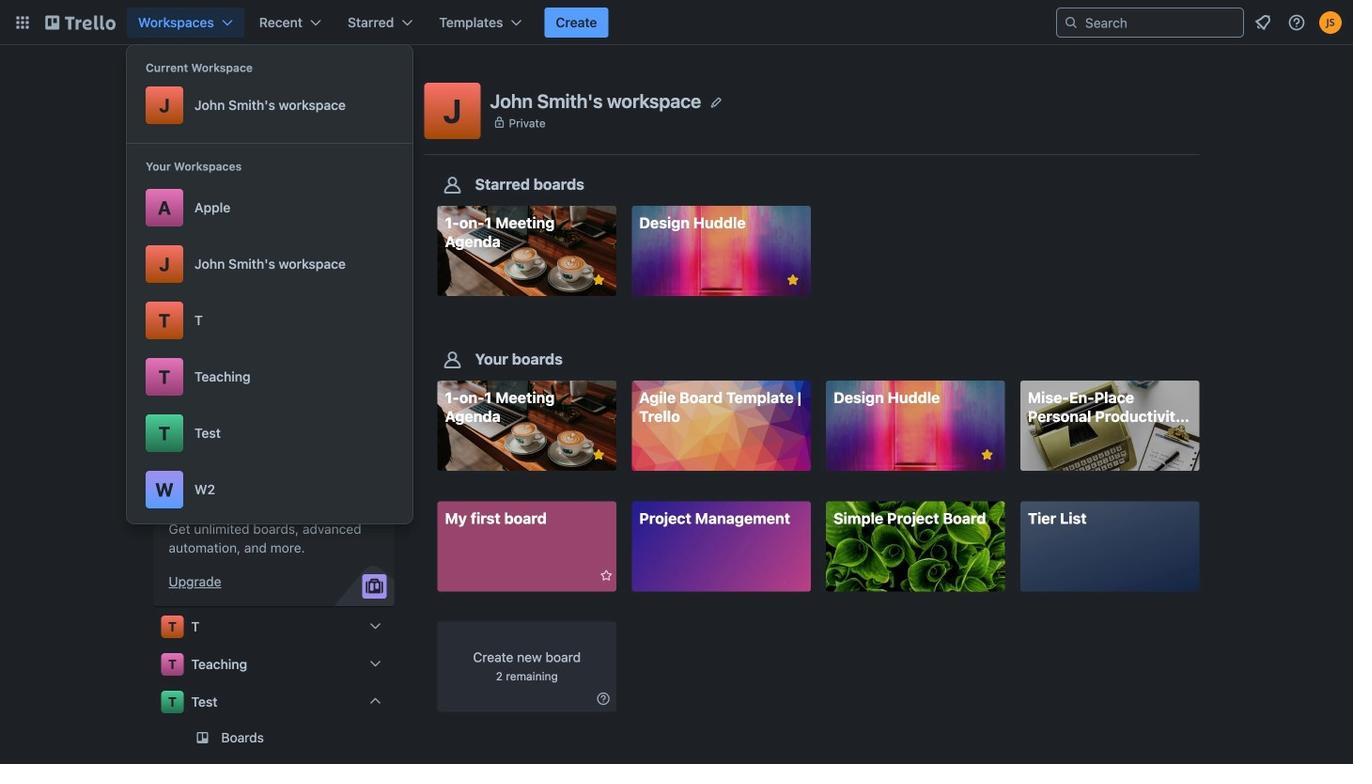 Task type: locate. For each thing, give the bounding box(es) containing it.
click to unstar this board. it will be removed from your starred list. image
[[590, 272, 607, 289], [785, 272, 802, 289]]

john smith (johnsmith38824343) image
[[1320, 11, 1342, 34]]

board image
[[161, 88, 184, 111]]

1 click to unstar this board. it will be removed from your starred list. image from the left
[[590, 272, 607, 289]]

click to unstar this board. it will be removed from your starred list. image
[[590, 447, 607, 464], [979, 447, 996, 464]]

1 horizontal spatial click to unstar this board. it will be removed from your starred list. image
[[785, 272, 802, 289]]

0 notifications image
[[1252, 11, 1275, 34]]

2 click to unstar this board. it will be removed from your starred list. image from the left
[[785, 272, 802, 289]]

search image
[[1064, 15, 1079, 30]]

home image
[[161, 164, 184, 186]]

0 horizontal spatial click to unstar this board. it will be removed from your starred list. image
[[590, 447, 607, 464]]

1 horizontal spatial click to unstar this board. it will be removed from your starred list. image
[[979, 447, 996, 464]]

primary element
[[0, 0, 1353, 45]]

click to star this board. it will be added to your starred list. image
[[590, 567, 607, 584]]

0 horizontal spatial click to unstar this board. it will be removed from your starred list. image
[[590, 272, 607, 289]]

1 click to unstar this board. it will be removed from your starred list. image from the left
[[590, 447, 607, 464]]



Task type: describe. For each thing, give the bounding box(es) containing it.
open information menu image
[[1288, 13, 1306, 32]]

back to home image
[[45, 8, 116, 38]]

sm image
[[594, 690, 613, 708]]

2 click to unstar this board. it will be removed from your starred list. image from the left
[[979, 447, 996, 464]]

template board image
[[161, 126, 184, 149]]

Search field
[[1079, 9, 1244, 36]]



Task type: vqa. For each thing, say whether or not it's contained in the screenshot.
list
no



